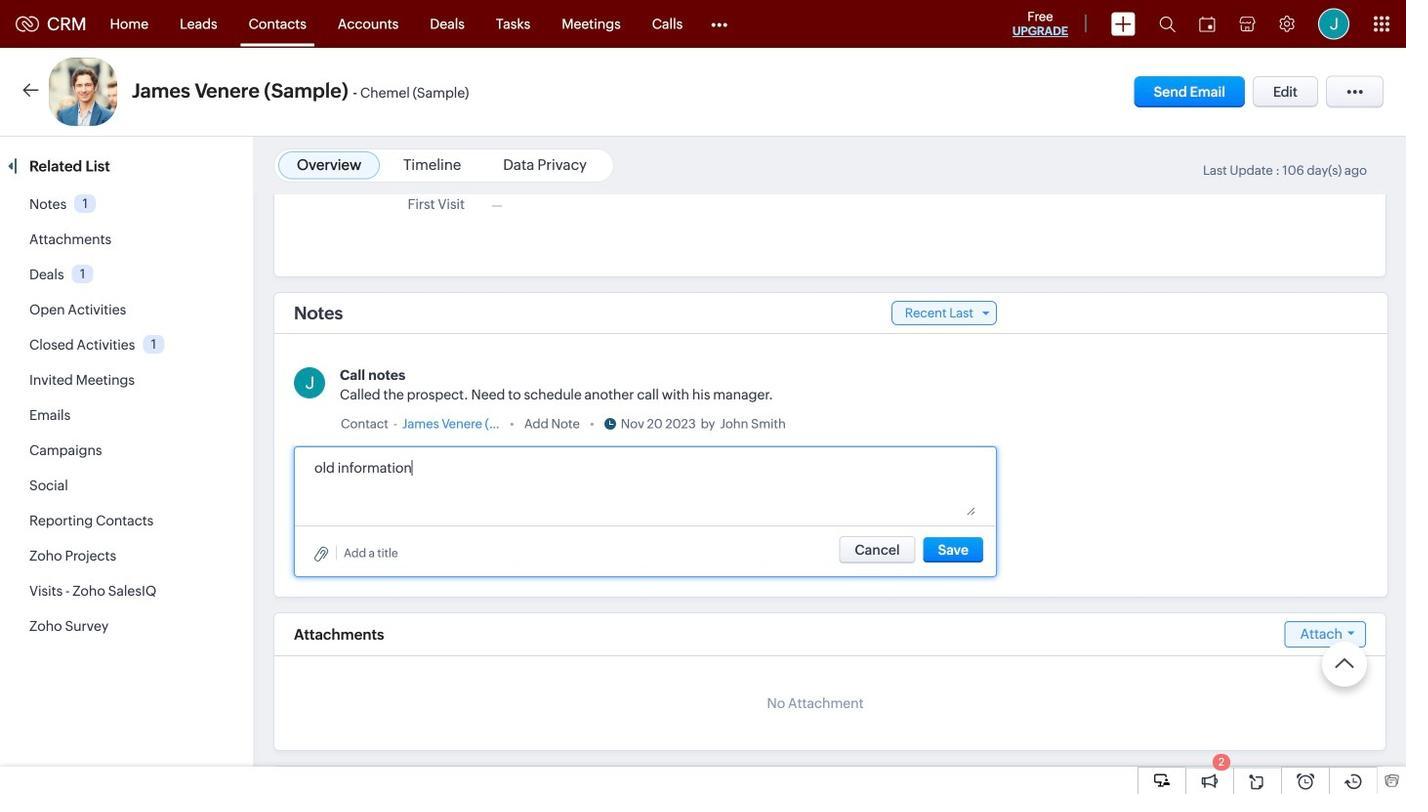 Task type: locate. For each thing, give the bounding box(es) containing it.
None button
[[839, 536, 916, 564], [924, 537, 984, 563], [839, 536, 916, 564], [924, 537, 984, 563]]

profile element
[[1307, 0, 1362, 47]]

create menu image
[[1112, 12, 1136, 36]]

Add a note text field
[[315, 457, 976, 516]]

logo image
[[16, 16, 39, 32]]

profile image
[[1319, 8, 1350, 40]]



Task type: vqa. For each thing, say whether or not it's contained in the screenshot.
Create Menu element
yes



Task type: describe. For each thing, give the bounding box(es) containing it.
calendar image
[[1199, 16, 1216, 32]]

search image
[[1159, 16, 1176, 32]]

create menu element
[[1100, 0, 1148, 47]]

search element
[[1148, 0, 1188, 48]]

Other Modules field
[[699, 8, 741, 40]]



